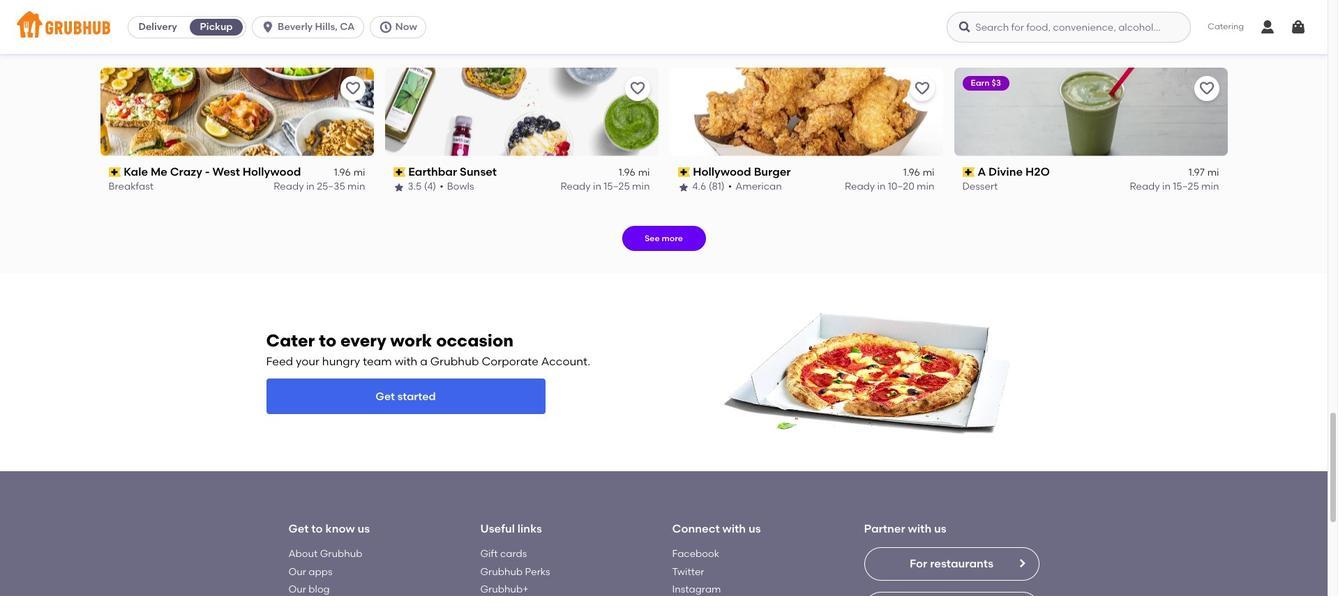 Task type: locate. For each thing, give the bounding box(es) containing it.
1 our from the top
[[288, 566, 306, 578]]

ready for zpizza (west hollywood)
[[276, 35, 306, 46]]

dessert down the a
[[962, 181, 998, 193]]

save this restaurant image down "ca"
[[344, 80, 361, 97]]

0 horizontal spatial save this restaurant image
[[344, 80, 361, 97]]

2 1.96 from the left
[[619, 167, 635, 179]]

1.96 mi for earthbar sunset
[[619, 167, 650, 179]]

2 save this restaurant image from the left
[[629, 80, 646, 97]]

star icon image left 4.9
[[108, 35, 120, 46]]

1 horizontal spatial get
[[376, 390, 395, 403]]

4 subscription pass image from the left
[[962, 167, 975, 177]]

with right partner
[[908, 522, 931, 536]]

1.96 mi up see
[[619, 167, 650, 179]]

1 horizontal spatial 3.5
[[977, 35, 991, 46]]

to
[[319, 331, 336, 351], [311, 522, 323, 536]]

grubhub
[[430, 355, 479, 368], [320, 548, 362, 560], [480, 566, 523, 578]]

svg image
[[1290, 19, 1307, 36], [378, 20, 392, 34]]

get up about at left bottom
[[288, 522, 309, 536]]

1.96 for earthbar sunset
[[619, 167, 635, 179]]

grubhub inside cater to every work occasion feed your hungry team with a grubhub corporate account.
[[430, 355, 479, 368]]

1 horizontal spatial 10–20
[[888, 181, 914, 193]]

15–25 up see more button
[[604, 181, 630, 193]]

in for earthbar sunset
[[593, 181, 601, 193]]

2 save this restaurant button from the left
[[625, 76, 650, 101]]

save this restaurant button down 20–30 on the top right of page
[[909, 76, 934, 101]]

dessert down zpizza (west hollywood)
[[177, 35, 212, 46]]

our apps link
[[288, 566, 332, 578]]

facebook link
[[672, 548, 719, 560]]

3.5 left (4)
[[408, 181, 422, 193]]

beverly hills, ca button
[[252, 16, 369, 38]]

1.95 mi
[[1188, 20, 1219, 32]]

see
[[645, 233, 660, 243]]

ready for greenwich village pizzeria
[[1127, 35, 1157, 46]]

1 vertical spatial 10–20
[[888, 181, 914, 193]]

instagram link
[[672, 584, 721, 596]]

mi right "1.97"
[[1207, 167, 1219, 179]]

0 horizontal spatial grubhub
[[320, 548, 362, 560]]

1 vertical spatial breakfast
[[108, 181, 154, 193]]

save this restaurant image for earthbar sunset
[[629, 80, 646, 97]]

2 horizontal spatial with
[[908, 522, 931, 536]]

star icon image left the 3.5 (4)
[[393, 182, 404, 193]]

2 horizontal spatial grubhub
[[480, 566, 523, 578]]

2 1.96 mi from the left
[[619, 167, 650, 179]]

1 subscription pass image from the left
[[108, 167, 121, 177]]

3 save this restaurant image from the left
[[914, 80, 930, 97]]

save this restaurant image for kale me crazy - west hollywood
[[344, 80, 361, 97]]

0 vertical spatial get
[[376, 390, 395, 403]]

mi right the 1.95
[[1207, 20, 1219, 32]]

subscription pass image left greenwich
[[962, 21, 975, 31]]

a
[[420, 355, 428, 368]]

• for greenwich village pizzeria
[[1021, 35, 1024, 46]]

• american
[[728, 181, 782, 193]]

with left a
[[395, 355, 417, 368]]

1 1.96 mi from the left
[[334, 167, 365, 179]]

(west
[[161, 19, 192, 32]]

twitter link
[[672, 566, 704, 578]]

• right the (6)
[[725, 35, 728, 46]]

see more button
[[622, 226, 706, 251]]

2 vertical spatial grubhub
[[480, 566, 523, 578]]

2 • dessert from the left
[[725, 35, 767, 46]]

us
[[358, 522, 370, 536], [749, 522, 761, 536], [934, 522, 946, 536]]

see more
[[645, 233, 683, 243]]

in for kale me crazy - west hollywood
[[306, 181, 315, 193]]

svg image
[[1259, 19, 1276, 36], [261, 20, 275, 34], [958, 20, 972, 34]]

3 subscription pass image from the left
[[962, 21, 975, 31]]

ready in 15–25 min down "1.97"
[[1130, 181, 1219, 193]]

kale
[[124, 165, 148, 178]]

• for earthbar sunset
[[440, 181, 444, 193]]

• breakfast
[[454, 35, 507, 46]]

useful
[[480, 522, 515, 536]]

star icon image for greenwich village pizzeria
[[962, 35, 974, 46]]

hollywood
[[243, 165, 301, 178], [693, 165, 751, 178]]

subscription pass image left earthbar
[[393, 167, 405, 177]]

2 horizontal spatial 1.96
[[903, 167, 920, 179]]

our left blog
[[288, 584, 306, 596]]

1.96 mi
[[334, 167, 365, 179], [619, 167, 650, 179], [903, 167, 934, 179]]

• right (4)
[[440, 181, 444, 193]]

our down about at left bottom
[[288, 566, 306, 578]]

now
[[395, 21, 417, 33]]

now button
[[369, 16, 432, 38]]

0 vertical spatial 3.5
[[977, 35, 991, 46]]

0 horizontal spatial ready in 10–20 min
[[560, 35, 650, 46]]

2 horizontal spatial us
[[934, 522, 946, 536]]

2 horizontal spatial svg image
[[1259, 19, 1276, 36]]

partner
[[864, 522, 905, 536]]

star icon image for earthbar sunset
[[393, 182, 404, 193]]

our blog link
[[288, 584, 330, 596]]

15–25 down hills,
[[319, 35, 345, 46]]

0 vertical spatial our
[[288, 566, 306, 578]]

grubhub down know
[[320, 548, 362, 560]]

star icon image left 4.6
[[678, 182, 689, 193]]

village
[[1040, 19, 1078, 32]]

us up for restaurants
[[934, 522, 946, 536]]

1 vertical spatial 3.5
[[408, 181, 422, 193]]

• right (81)
[[728, 181, 732, 193]]

kale me crazy - west hollywood
[[124, 165, 301, 178]]

us right connect
[[749, 522, 761, 536]]

subscription pass image left kale
[[108, 167, 121, 177]]

get started link
[[266, 379, 545, 415]]

• for zpizza (west hollywood)
[[170, 35, 173, 46]]

1 horizontal spatial subscription pass image
[[393, 21, 405, 31]]

1 horizontal spatial ready in 15–25 min
[[561, 181, 650, 193]]

0 horizontal spatial ready in 15–25 min
[[276, 35, 365, 46]]

subscription pass image
[[108, 21, 121, 31], [393, 21, 405, 31], [962, 21, 975, 31]]

2 horizontal spatial subscription pass image
[[962, 21, 975, 31]]

2 horizontal spatial 15–25
[[1173, 181, 1199, 193]]

1 horizontal spatial us
[[749, 522, 761, 536]]

get left started
[[376, 390, 395, 403]]

know
[[325, 522, 355, 536]]

10–20
[[603, 35, 630, 46], [888, 181, 914, 193]]

cater
[[266, 331, 315, 351]]

subscription pass image for hollywood burger
[[678, 167, 690, 177]]

save this restaurant button down "ca"
[[340, 76, 365, 101]]

grubhub down gift cards link
[[480, 566, 523, 578]]

• right '(595)'
[[1021, 35, 1024, 46]]

connect with us
[[672, 522, 761, 536]]

2 horizontal spatial ready in 15–25 min
[[1130, 181, 1219, 193]]

grubhub inside gift cards grubhub perks grubhub+
[[480, 566, 523, 578]]

2 subscription pass image from the left
[[393, 21, 405, 31]]

1 horizontal spatial dessert
[[732, 35, 767, 46]]

min for greenwich village pizzeria
[[1201, 35, 1219, 46]]

breakfast down in
[[462, 35, 507, 46]]

ready in 15–25 min for earthbar sunset
[[561, 181, 650, 193]]

10–20 for american
[[888, 181, 914, 193]]

ready
[[276, 35, 306, 46], [560, 35, 590, 46], [843, 35, 873, 46], [1127, 35, 1157, 46], [274, 181, 304, 193], [561, 181, 591, 193], [845, 181, 875, 193], [1130, 181, 1160, 193]]

1 horizontal spatial ready in 10–20 min
[[845, 181, 934, 193]]

save this restaurant image
[[344, 80, 361, 97], [629, 80, 646, 97], [914, 80, 930, 97]]

save this restaurant image down main navigation navigation
[[629, 80, 646, 97]]

apps
[[309, 566, 332, 578]]

dessert right the (6)
[[732, 35, 767, 46]]

subscription pass image left hollywood burger
[[678, 167, 690, 177]]

pizza
[[1028, 35, 1052, 46]]

to for every
[[319, 331, 336, 351]]

3 us from the left
[[934, 522, 946, 536]]

mi left the a
[[923, 167, 934, 179]]

blog
[[309, 584, 330, 596]]

4.6 (81)
[[692, 181, 725, 193]]

2 horizontal spatial 1.96 mi
[[903, 167, 934, 179]]

mi for hollywood burger
[[923, 167, 934, 179]]

2 subscription pass image from the left
[[393, 167, 405, 177]]

pickup button
[[187, 16, 246, 38]]

1 subscription pass image from the left
[[108, 21, 121, 31]]

a divine h2o
[[978, 165, 1050, 178]]

1 vertical spatial grubhub
[[320, 548, 362, 560]]

•
[[170, 35, 173, 46], [454, 35, 458, 46], [725, 35, 728, 46], [1021, 35, 1024, 46], [440, 181, 444, 193], [728, 181, 732, 193]]

• for hollywood burger
[[728, 181, 732, 193]]

every
[[340, 331, 386, 351]]

1 horizontal spatial grubhub
[[430, 355, 479, 368]]

ready in 15–25 min for zpizza (west hollywood)
[[276, 35, 365, 46]]

1 vertical spatial our
[[288, 584, 306, 596]]

1 save this restaurant button from the left
[[340, 76, 365, 101]]

svg image right "catering" button
[[1259, 19, 1276, 36]]

15–25 down "1.97"
[[1173, 181, 1199, 193]]

0 horizontal spatial 10–20
[[603, 35, 630, 46]]

min for earthbar sunset
[[632, 181, 650, 193]]

1 1.96 from the left
[[334, 167, 351, 179]]

mi up see
[[638, 167, 650, 179]]

links
[[517, 522, 542, 536]]

connect
[[672, 522, 720, 536]]

hollywood burger  logo image
[[669, 68, 943, 156]]

corporate
[[482, 355, 539, 368]]

grubhub+ link
[[480, 584, 529, 596]]

mi for earthbar sunset
[[638, 167, 650, 179]]

mel's drive-in
[[408, 19, 483, 32]]

2 horizontal spatial save this restaurant image
[[914, 80, 930, 97]]

greenwich
[[978, 19, 1037, 32]]

3 1.96 from the left
[[903, 167, 920, 179]]

1 horizontal spatial • dessert
[[725, 35, 767, 46]]

0 horizontal spatial 1.96 mi
[[334, 167, 365, 179]]

grubhub down the occasion
[[430, 355, 479, 368]]

in for hollywood burger
[[877, 181, 886, 193]]

0 horizontal spatial dessert
[[177, 35, 212, 46]]

ca
[[340, 21, 355, 33]]

0 horizontal spatial get
[[288, 522, 309, 536]]

save this restaurant button down main navigation navigation
[[625, 76, 650, 101]]

0 vertical spatial to
[[319, 331, 336, 351]]

1 horizontal spatial 1.96 mi
[[619, 167, 650, 179]]

subscription pass image left the zpizza
[[108, 21, 121, 31]]

west
[[212, 165, 240, 178]]

• down (west
[[170, 35, 173, 46]]

20–30
[[886, 35, 914, 46]]

min
[[348, 35, 365, 46], [632, 35, 650, 46], [917, 35, 934, 46], [1201, 35, 1219, 46], [348, 181, 365, 193], [632, 181, 650, 193], [917, 181, 934, 193], [1201, 181, 1219, 193]]

0 horizontal spatial svg image
[[378, 20, 392, 34]]

0 horizontal spatial 1.96
[[334, 167, 351, 179]]

0 horizontal spatial svg image
[[261, 20, 275, 34]]

1 horizontal spatial hollywood
[[693, 165, 751, 178]]

get to know us
[[288, 522, 370, 536]]

with inside cater to every work occasion feed your hungry team with a grubhub corporate account.
[[395, 355, 417, 368]]

subscription pass image inside mel's drive-in link
[[393, 21, 405, 31]]

1.96 mi up 25–35
[[334, 167, 365, 179]]

us for partner with us
[[934, 522, 946, 536]]

hollywood right west at the left top of the page
[[243, 165, 301, 178]]

zpizza
[[124, 19, 158, 32]]

mi right 1.93 at the top left
[[353, 20, 365, 32]]

3.5 left '(595)'
[[977, 35, 991, 46]]

0 vertical spatial 10–20
[[603, 35, 630, 46]]

0 horizontal spatial hollywood
[[243, 165, 301, 178]]

1 • dessert from the left
[[170, 35, 212, 46]]

min for hollywood burger
[[917, 181, 934, 193]]

svg image left beverly
[[261, 20, 275, 34]]

3.5 (4)
[[408, 181, 436, 193]]

0 vertical spatial ready in 10–20 min
[[560, 35, 650, 46]]

american
[[735, 181, 782, 193]]

1 save this restaurant image from the left
[[344, 80, 361, 97]]

1 vertical spatial to
[[311, 522, 323, 536]]

1.96 for kale me crazy - west hollywood
[[334, 167, 351, 179]]

1 horizontal spatial 1.96
[[619, 167, 635, 179]]

ready for kale me crazy - west hollywood
[[274, 181, 304, 193]]

more
[[662, 233, 683, 243]]

gift
[[480, 548, 498, 560]]

0 horizontal spatial us
[[358, 522, 370, 536]]

3 1.96 mi from the left
[[903, 167, 934, 179]]

3.5 for greenwich village pizzeria
[[977, 35, 991, 46]]

1 horizontal spatial with
[[722, 522, 746, 536]]

subscription pass image left the a
[[962, 167, 975, 177]]

mi
[[353, 20, 365, 32], [1207, 20, 1219, 32], [353, 167, 365, 179], [638, 167, 650, 179], [923, 167, 934, 179], [1207, 167, 1219, 179]]

facebook twitter instagram
[[672, 548, 721, 596]]

1 horizontal spatial save this restaurant image
[[629, 80, 646, 97]]

in for zpizza (west hollywood)
[[308, 35, 317, 46]]

ready for a divine h2o
[[1130, 181, 1160, 193]]

save this restaurant button
[[340, 76, 365, 101], [625, 76, 650, 101], [909, 76, 934, 101], [1194, 76, 1219, 101]]

• dessert down zpizza (west hollywood)
[[170, 35, 212, 46]]

save this restaurant button for earthbar sunset
[[625, 76, 650, 101]]

1 horizontal spatial 15–25
[[604, 181, 630, 193]]

subscription pass image for mel's drive-in
[[393, 21, 405, 31]]

with
[[395, 355, 417, 368], [722, 522, 746, 536], [908, 522, 931, 536]]

subscription pass image for a divine h2o
[[962, 167, 975, 177]]

in for greenwich village pizzeria
[[1160, 35, 1168, 46]]

ready in 10–20 min for breakfast
[[560, 35, 650, 46]]

0 horizontal spatial breakfast
[[108, 181, 154, 193]]

• dessert right the (6)
[[725, 35, 767, 46]]

get for get started
[[376, 390, 395, 403]]

3 subscription pass image from the left
[[678, 167, 690, 177]]

0 vertical spatial grubhub
[[430, 355, 479, 368]]

4.9
[[123, 35, 136, 46]]

get
[[376, 390, 395, 403], [288, 522, 309, 536]]

star icon image left 3.5 (595)
[[962, 35, 974, 46]]

1.96 mi left the a
[[903, 167, 934, 179]]

beverly
[[278, 21, 313, 33]]

1.96
[[334, 167, 351, 179], [619, 167, 635, 179], [903, 167, 920, 179]]

subscription pass image
[[108, 167, 121, 177], [393, 167, 405, 177], [678, 167, 690, 177], [962, 167, 975, 177]]

svg image inside beverly hills, ca button
[[261, 20, 275, 34]]

to left know
[[311, 522, 323, 536]]

0 vertical spatial breakfast
[[462, 35, 507, 46]]

zpizza (west hollywood)
[[124, 19, 257, 32]]

save this restaurant image down 20–30 on the top right of page
[[914, 80, 930, 97]]

mi up ready in 25–35 min
[[353, 167, 365, 179]]

mi for zpizza (west hollywood)
[[353, 20, 365, 32]]

1 horizontal spatial breakfast
[[462, 35, 507, 46]]

0 horizontal spatial 3.5
[[408, 181, 422, 193]]

ready in 15–25 min for a divine h2o
[[1130, 181, 1219, 193]]

2 us from the left
[[749, 522, 761, 536]]

3 save this restaurant button from the left
[[909, 76, 934, 101]]

to up hungry
[[319, 331, 336, 351]]

delivery button
[[128, 16, 187, 38]]

2 hollywood from the left
[[693, 165, 751, 178]]

0 horizontal spatial 15–25
[[319, 35, 345, 46]]

3.5 for earthbar sunset
[[408, 181, 422, 193]]

save this restaurant button down 30–40
[[1194, 76, 1219, 101]]

divine
[[989, 165, 1023, 178]]

• down drive-
[[454, 35, 458, 46]]

subscription pass image left mel's
[[393, 21, 405, 31]]

0 horizontal spatial with
[[395, 355, 417, 368]]

ready in 15–25 min down beverly hills, ca
[[276, 35, 365, 46]]

0 horizontal spatial • dessert
[[170, 35, 212, 46]]

hollywood up (81)
[[693, 165, 751, 178]]

3.6
[[692, 35, 706, 46]]

gift cards link
[[480, 548, 527, 560]]

1 vertical spatial get
[[288, 522, 309, 536]]

star icon image
[[108, 35, 120, 46], [393, 35, 404, 46], [678, 35, 689, 46], [962, 35, 974, 46], [393, 182, 404, 193], [678, 182, 689, 193]]

us right know
[[358, 522, 370, 536]]

0 horizontal spatial subscription pass image
[[108, 21, 121, 31]]

svg image left greenwich
[[958, 20, 972, 34]]

greenwich village pizzeria
[[978, 19, 1123, 32]]

1 vertical spatial ready in 10–20 min
[[845, 181, 934, 193]]

to inside cater to every work occasion feed your hungry team with a grubhub corporate account.
[[319, 331, 336, 351]]

ready in 15–25 min up see
[[561, 181, 650, 193]]

star icon image left 3.6
[[678, 35, 689, 46]]

1.93
[[334, 20, 351, 32]]

with right connect
[[722, 522, 746, 536]]

breakfast down kale
[[108, 181, 154, 193]]



Task type: vqa. For each thing, say whether or not it's contained in the screenshot.
(Optional) to the left
no



Task type: describe. For each thing, give the bounding box(es) containing it.
4.6
[[692, 181, 706, 193]]

h2o
[[1026, 165, 1050, 178]]

ready in 25–35 min
[[274, 181, 365, 193]]

catering button
[[1198, 11, 1254, 43]]

account.
[[541, 355, 590, 368]]

2 our from the top
[[288, 584, 306, 596]]

for
[[910, 557, 927, 571]]

star icon image for zpizza (west hollywood)
[[108, 35, 120, 46]]

$3
[[992, 78, 1001, 88]]

ready in 10–20 min for american
[[845, 181, 934, 193]]

15–25 for a divine h2o
[[1173, 181, 1199, 193]]

1 horizontal spatial svg image
[[958, 20, 972, 34]]

save this restaurant button for hollywood burger
[[909, 76, 934, 101]]

restaurants
[[930, 557, 993, 571]]

1.96 for hollywood burger
[[903, 167, 920, 179]]

• dessert for 4.9 (1593)
[[170, 35, 212, 46]]

2 horizontal spatial dessert
[[962, 181, 998, 193]]

ready for hollywood burger
[[845, 181, 875, 193]]

dessert for 3.6 (6)
[[732, 35, 767, 46]]

grubhub inside the about grubhub our apps our blog
[[320, 548, 362, 560]]

ready in 30–40 min
[[1127, 35, 1219, 46]]

work
[[390, 331, 432, 351]]

drive-
[[439, 19, 472, 32]]

with for connect with us
[[722, 522, 746, 536]]

dessert for 4.9 (1593)
[[177, 35, 212, 46]]

mi for kale me crazy - west hollywood
[[353, 167, 365, 179]]

earn
[[971, 78, 990, 88]]

get for get to know us
[[288, 522, 309, 536]]

feed
[[266, 355, 293, 368]]

subscription pass image for zpizza (west hollywood)
[[108, 21, 121, 31]]

1.93 mi
[[334, 20, 365, 32]]

4 save this restaurant button from the left
[[1194, 76, 1219, 101]]

a divine h2o logo image
[[954, 68, 1228, 156]]

25–35
[[317, 181, 345, 193]]

svg image inside now button
[[378, 20, 392, 34]]

1 horizontal spatial svg image
[[1290, 19, 1307, 36]]

earthbar
[[408, 165, 457, 178]]

hollywood)
[[195, 19, 257, 32]]

hollywood burger
[[693, 165, 791, 178]]

perks
[[525, 566, 550, 578]]

subscription pass image for earthbar sunset
[[393, 167, 405, 177]]

about grubhub our apps our blog
[[288, 548, 362, 596]]

15–25 for earthbar sunset
[[604, 181, 630, 193]]

4.9 (1593)
[[123, 35, 166, 46]]

kale me crazy - west hollywood  logo image
[[100, 68, 374, 156]]

subscription pass image for greenwich village pizzeria
[[962, 21, 975, 31]]

a
[[978, 165, 986, 178]]

mel's
[[408, 19, 436, 32]]

me
[[151, 165, 167, 178]]

right image
[[1016, 558, 1027, 569]]

useful links
[[480, 522, 542, 536]]

1 hollywood from the left
[[243, 165, 301, 178]]

min for zpizza (west hollywood)
[[348, 35, 365, 46]]

occasion
[[436, 331, 513, 351]]

bowls
[[447, 181, 474, 193]]

mi for greenwich village pizzeria
[[1207, 20, 1219, 32]]

team
[[363, 355, 392, 368]]

1.97 mi
[[1189, 167, 1219, 179]]

star icon image left 4.2 at the top of page
[[393, 35, 404, 46]]

(1593)
[[139, 35, 166, 46]]

10–20 for breakfast
[[603, 35, 630, 46]]

1.95
[[1188, 20, 1205, 32]]

save this restaurant image
[[1198, 80, 1215, 97]]

delivery
[[138, 21, 177, 33]]

main navigation navigation
[[0, 0, 1328, 54]]

your
[[296, 355, 320, 368]]

save this restaurant button for kale me crazy - west hollywood
[[340, 76, 365, 101]]

grubhub perks link
[[480, 566, 550, 578]]

ready for earthbar sunset
[[561, 181, 591, 193]]

1.97
[[1189, 167, 1205, 179]]

facebook
[[672, 548, 719, 560]]

partner with us
[[864, 522, 946, 536]]

pizzeria
[[1081, 19, 1123, 32]]

subscription pass image for kale me crazy - west hollywood
[[108, 167, 121, 177]]

1.96 mi for kale me crazy - west hollywood
[[334, 167, 365, 179]]

earthbar sunset logo image
[[385, 68, 658, 156]]

earn $3
[[971, 78, 1001, 88]]

cards
[[500, 548, 527, 560]]

cater to every work occasion feed your hungry team with a grubhub corporate account.
[[266, 331, 590, 368]]

earthbar sunset
[[408, 165, 497, 178]]

burger
[[754, 165, 791, 178]]

15–25 for zpizza (west hollywood)
[[319, 35, 345, 46]]

30–40
[[1170, 35, 1199, 46]]

• bowls
[[440, 181, 474, 193]]

started
[[397, 390, 436, 403]]

sunset
[[460, 165, 497, 178]]

• dessert for 3.6 (6)
[[725, 35, 767, 46]]

3.6 (6)
[[692, 35, 721, 46]]

Search for food, convenience, alcohol... search field
[[947, 12, 1191, 43]]

instagram
[[672, 584, 721, 596]]

(81)
[[709, 181, 725, 193]]

1 us from the left
[[358, 522, 370, 536]]

twitter
[[672, 566, 704, 578]]

3.5 (595)
[[977, 35, 1017, 46]]

star icon image for hollywood burger
[[678, 182, 689, 193]]

(1236)
[[424, 35, 451, 46]]

grubhub+
[[480, 584, 529, 596]]

(595)
[[993, 35, 1017, 46]]

min for kale me crazy - west hollywood
[[348, 181, 365, 193]]

mi for a divine h2o
[[1207, 167, 1219, 179]]

for restaurants link
[[864, 548, 1039, 581]]

in for a divine h2o
[[1162, 181, 1171, 193]]

about
[[288, 548, 318, 560]]

us for connect with us
[[749, 522, 761, 536]]

save this restaurant image for hollywood burger
[[914, 80, 930, 97]]

1.96 mi for hollywood burger
[[903, 167, 934, 179]]

to for know
[[311, 522, 323, 536]]

with for partner with us
[[908, 522, 931, 536]]

hungry
[[322, 355, 360, 368]]

min for a divine h2o
[[1201, 181, 1219, 193]]

(6)
[[709, 35, 721, 46]]

catering
[[1208, 22, 1244, 32]]

in
[[472, 19, 483, 32]]

get started
[[376, 390, 436, 403]]

(4)
[[424, 181, 436, 193]]

4.2 (1236)
[[408, 35, 451, 46]]

beverly hills, ca
[[278, 21, 355, 33]]

about grubhub link
[[288, 548, 362, 560]]

crazy
[[170, 165, 202, 178]]

ready in 20–30 min
[[843, 35, 934, 46]]



